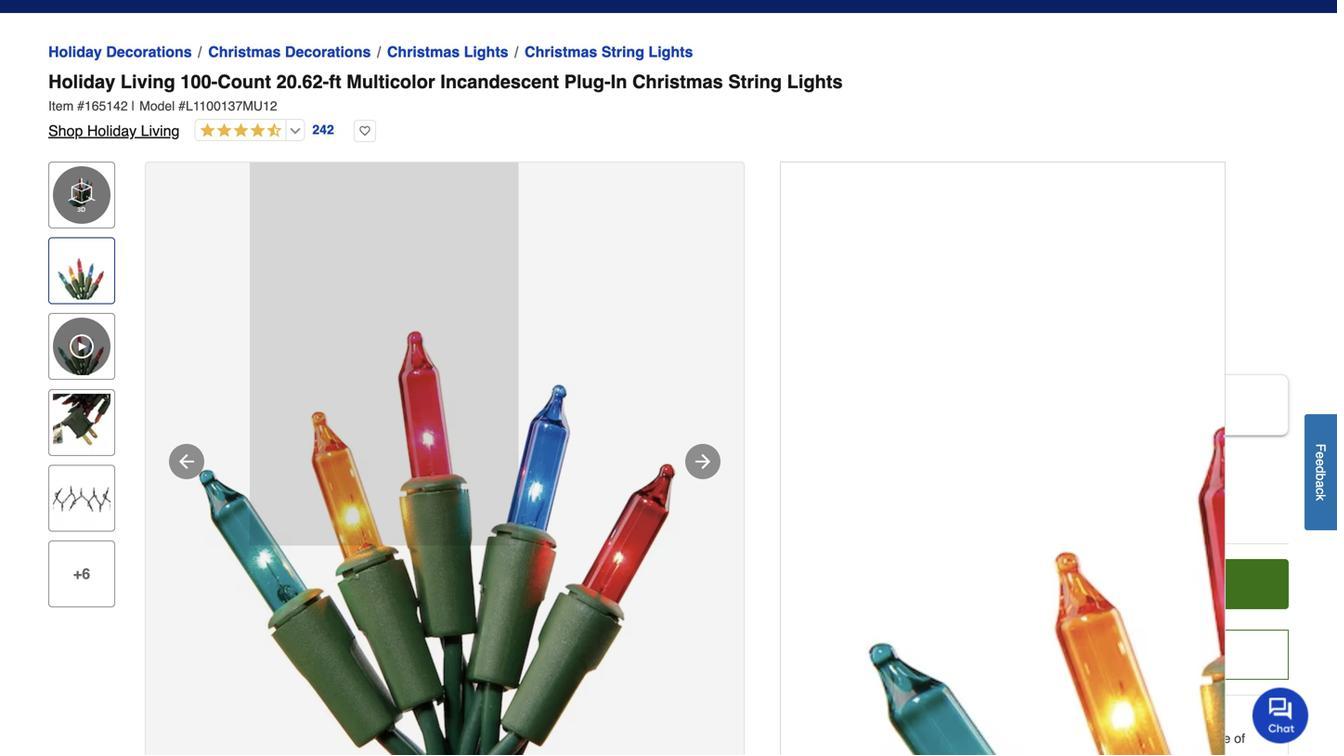 Task type: locate. For each thing, give the bounding box(es) containing it.
decorations
[[106, 43, 192, 60], [285, 43, 371, 60]]

living up the model
[[121, 71, 175, 92]]

christmas lights link
[[387, 41, 509, 63]]

now
[[1063, 646, 1095, 663]]

0 horizontal spatial #
[[77, 98, 84, 113]]

add to cart
[[1081, 575, 1162, 592]]

lights
[[464, 43, 509, 60], [649, 43, 693, 60], [787, 71, 843, 92]]

option group
[[795, 367, 1297, 443]]

decorations inside "link"
[[285, 43, 371, 60]]

christmas lights
[[387, 43, 509, 60]]

holiday for living
[[48, 71, 115, 92]]

a
[[1314, 481, 1329, 488]]

living down the model
[[141, 122, 180, 139]]

f e e d b a c k button
[[1305, 414, 1338, 530]]

4.5 stars image
[[195, 123, 282, 140]]

shop holiday living
[[48, 122, 180, 139]]

unused
[[972, 731, 1014, 746]]

2 decorations from the left
[[285, 43, 371, 60]]

1 horizontal spatial to
[[1177, 731, 1188, 746]]

item number 1 6 5 1 4 2 and model number l 1 1 0 0 1 3 7 m u 1 2 element
[[48, 97, 1289, 115]]

to right the add
[[1114, 575, 1128, 592]]

1 decorations from the left
[[106, 43, 192, 60]]

holiday for decorations
[[48, 43, 102, 60]]

decorations for holiday decorations
[[106, 43, 192, 60]]

item
[[48, 98, 74, 113]]

holiday
[[48, 43, 102, 60], [48, 71, 115, 92], [87, 122, 137, 139]]

1 # from the left
[[77, 98, 84, 113]]

0 horizontal spatial decorations
[[106, 43, 192, 60]]

item
[[1018, 731, 1043, 746]]

string up in
[[602, 43, 645, 60]]

holiday living  #l1100137mu12 image
[[146, 163, 744, 755]]

christmas
[[208, 43, 281, 60], [387, 43, 460, 60], [525, 43, 598, 60], [633, 71, 723, 92]]

decorations for christmas decorations
[[285, 43, 371, 60]]

1 horizontal spatial string
[[729, 71, 782, 92]]

1 vertical spatial holiday
[[48, 71, 115, 92]]

christmas decorations
[[208, 43, 371, 60]]

l1100137mu12
[[186, 98, 277, 113]]

free
[[1209, 731, 1231, 746]]

decorations up the model
[[106, 43, 192, 60]]

chat invite button image
[[1253, 687, 1310, 744]]

arrow left image
[[176, 451, 198, 473]]

to
[[1114, 575, 1128, 592], [1177, 731, 1188, 746]]

b
[[1314, 473, 1329, 481]]

1 horizontal spatial decorations
[[285, 43, 371, 60]]

None search field
[[476, 0, 983, 13]]

christmas up 'count'
[[208, 43, 281, 60]]

store
[[1061, 731, 1090, 746]]

cart
[[1133, 575, 1162, 592]]

model
[[139, 98, 175, 113]]

e up "b"
[[1314, 459, 1329, 466]]

to left us
[[1177, 731, 1188, 746]]

this
[[1029, 646, 1059, 663]]

1 vertical spatial living
[[141, 122, 180, 139]]

0 horizontal spatial string
[[602, 43, 645, 60]]

# right the model
[[179, 98, 186, 113]]

1 vertical spatial to
[[1177, 731, 1188, 746]]

# right item
[[77, 98, 84, 113]]

1 e from the top
[[1314, 452, 1329, 459]]

e
[[1314, 452, 1329, 459], [1314, 459, 1329, 466]]

to inside easy & free returns return your new, unused item in-store or ship it back to us free of charge.
[[1177, 731, 1188, 746]]

0 vertical spatial holiday
[[48, 43, 102, 60]]

2 # from the left
[[179, 98, 186, 113]]

decorations up "ft"
[[285, 43, 371, 60]]

christmas up item number 1 6 5 1 4 2 and model number l 1 1 0 0 1 3 7 m u 1 2 'element' in the top of the page
[[633, 71, 723, 92]]

d
[[1314, 466, 1329, 473]]

1 vertical spatial string
[[729, 71, 782, 92]]

christmas up multicolor
[[387, 43, 460, 60]]

holiday inside holiday living 100-count 20.62-ft multicolor incandescent plug-in christmas string lights item # 165142 | model # l1100137mu12
[[48, 71, 115, 92]]

#
[[77, 98, 84, 113], [179, 98, 186, 113]]

easy & free returns return your new, unused item in-store or ship it back to us free of charge.
[[870, 712, 1246, 755]]

|
[[131, 98, 135, 113]]

return
[[870, 731, 909, 746]]

e up the d
[[1314, 452, 1329, 459]]

c
[[1314, 488, 1329, 494]]

string
[[602, 43, 645, 60], [729, 71, 782, 92]]

us
[[1191, 731, 1205, 746]]

christmas up the plug-
[[525, 43, 598, 60]]

christmas for christmas decorations
[[208, 43, 281, 60]]

string up item number 1 6 5 1 4 2 and model number l 1 1 0 0 1 3 7 m u 1 2 'element' in the top of the page
[[729, 71, 782, 92]]

living
[[121, 71, 175, 92], [141, 122, 180, 139]]

+6 button
[[48, 541, 115, 607]]

0 vertical spatial living
[[121, 71, 175, 92]]

christmas inside "link"
[[208, 43, 281, 60]]

1 horizontal spatial #
[[179, 98, 186, 113]]

buy
[[997, 646, 1025, 663]]

0 vertical spatial to
[[1114, 575, 1128, 592]]

returns
[[948, 712, 997, 727]]

add
[[1081, 575, 1110, 592]]

2 horizontal spatial lights
[[787, 71, 843, 92]]

holiday decorations link
[[48, 41, 192, 63]]

0 horizontal spatial to
[[1114, 575, 1128, 592]]



Task type: describe. For each thing, give the bounding box(es) containing it.
incandescent
[[441, 71, 559, 92]]

20.62-
[[276, 71, 329, 92]]

k
[[1314, 494, 1329, 501]]

1 horizontal spatial lights
[[649, 43, 693, 60]]

0 vertical spatial string
[[602, 43, 645, 60]]

ship
[[1108, 731, 1132, 746]]

christmas string lights link
[[525, 41, 693, 63]]

free
[[917, 712, 944, 727]]

arrow right image
[[692, 451, 714, 473]]

ft
[[329, 71, 341, 92]]

heart outline image
[[354, 120, 376, 142]]

100-
[[180, 71, 218, 92]]

christmas for christmas string lights
[[525, 43, 598, 60]]

christmas decorations link
[[208, 41, 371, 63]]

+6
[[73, 565, 90, 582]]

holiday living  #l1100137mu12 - thumbnail image
[[53, 242, 111, 300]]

242
[[313, 122, 334, 137]]

shop
[[48, 122, 83, 139]]

f e e d b a c k
[[1314, 444, 1329, 501]]

add to cart button
[[954, 559, 1289, 609]]

multicolor
[[347, 71, 435, 92]]

it
[[1136, 731, 1142, 746]]

easy
[[870, 712, 900, 727]]

f
[[1314, 444, 1329, 452]]

2 vertical spatial holiday
[[87, 122, 137, 139]]

your
[[912, 731, 938, 746]]

holiday living  #l1100137mu12 - thumbnail2 image
[[53, 394, 111, 451]]

to inside button
[[1114, 575, 1128, 592]]

buy this now
[[997, 646, 1095, 663]]

back
[[1146, 731, 1173, 746]]

christmas for christmas lights
[[387, 43, 460, 60]]

holiday living  #l1100137mu12 - thumbnail3 image
[[53, 469, 111, 527]]

living inside holiday living 100-count 20.62-ft multicolor incandescent plug-in christmas string lights item # 165142 | model # l1100137mu12
[[121, 71, 175, 92]]

holiday living 100-count 20.62-ft multicolor incandescent plug-in christmas string lights item # 165142 | model # l1100137mu12
[[48, 71, 843, 113]]

of
[[1235, 731, 1246, 746]]

christmas inside holiday living 100-count 20.62-ft multicolor incandescent plug-in christmas string lights item # 165142 | model # l1100137mu12
[[633, 71, 723, 92]]

string inside holiday living 100-count 20.62-ft multicolor incandescent plug-in christmas string lights item # 165142 | model # l1100137mu12
[[729, 71, 782, 92]]

or
[[1093, 731, 1105, 746]]

christmas string lights
[[525, 43, 693, 60]]

charge.
[[870, 749, 913, 755]]

Stepper number input field with increment and decrement buttons number field
[[852, 559, 904, 611]]

0 horizontal spatial lights
[[464, 43, 509, 60]]

2 e from the top
[[1314, 459, 1329, 466]]

holiday decorations
[[48, 43, 192, 60]]

165142
[[84, 98, 128, 113]]

new,
[[941, 731, 968, 746]]

in
[[611, 71, 627, 92]]

in-
[[1046, 731, 1061, 746]]

lights inside holiday living 100-count 20.62-ft multicolor incandescent plug-in christmas string lights item # 165142 | model # l1100137mu12
[[787, 71, 843, 92]]

&
[[904, 712, 913, 727]]

plug-
[[564, 71, 611, 92]]

count
[[218, 71, 271, 92]]

buy this now button
[[802, 630, 1289, 680]]



Task type: vqa. For each thing, say whether or not it's contained in the screenshot.
"Pickup" associated with Ready within 3 hours | 6 in Stock at Chicago-Brickyard Lowe's
no



